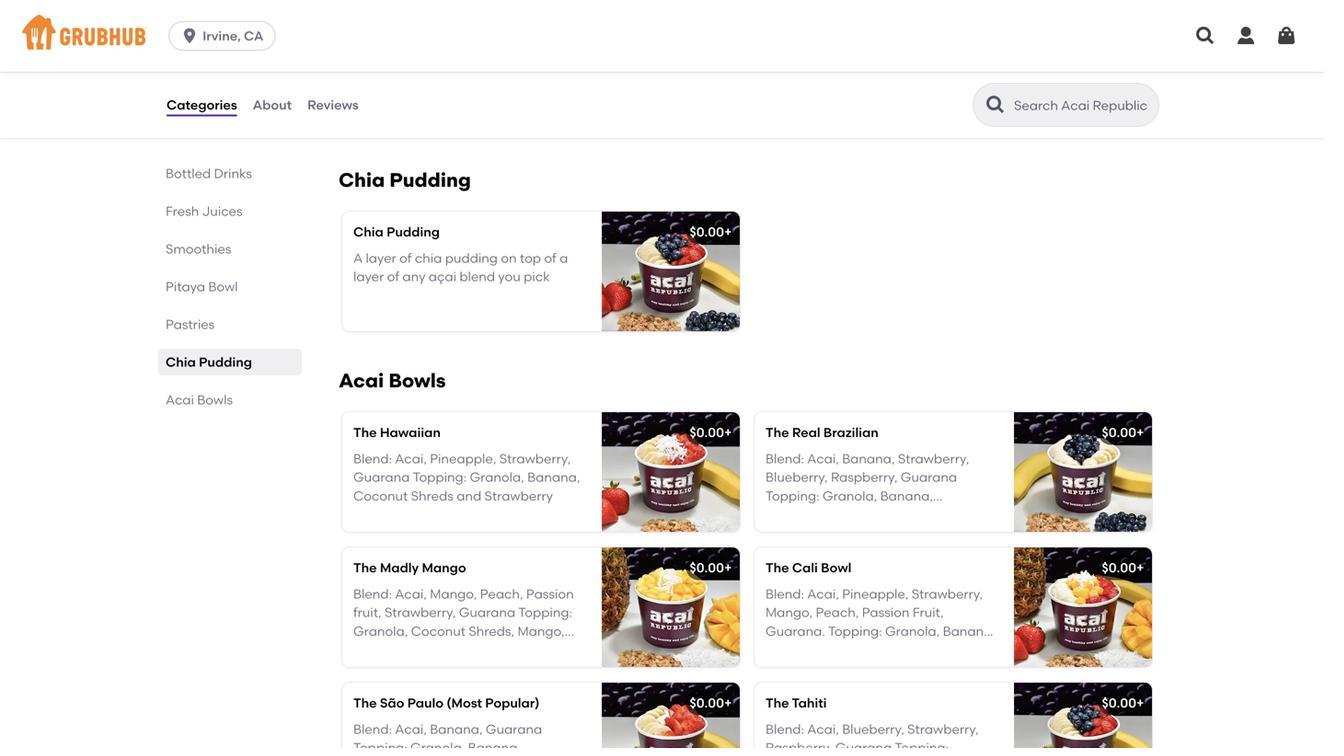 Task type: describe. For each thing, give the bounding box(es) containing it.
guarana inside blend: acai, blueberry, strawberry, raspberry, guarana topping
[[836, 740, 892, 748]]

Search Acai Republic search field
[[1012, 97, 1153, 114]]

blend: acai, pineapple, strawberry, guarana topping: granola, banana, coconut shreds and strawberry
[[353, 451, 580, 504]]

the madly mango
[[353, 560, 466, 576]]

peach, inside blend: acai, mango, peach, passion fruit, strawberry, guarana topping: granola, coconut shreds, mango, pineapple
[[480, 586, 523, 602]]

tahiti
[[792, 695, 827, 711]]

any
[[403, 269, 426, 285]]

ca
[[244, 28, 264, 44]]

irvine,
[[203, 28, 241, 44]]

granola, inside blend: acai, banana, guarana topping: granola, banana
[[410, 740, 465, 748]]

categories
[[167, 97, 237, 113]]

mango, right shreds,
[[518, 623, 565, 639]]

blend: acai, banana, strawberry, blueberry, raspberry, guarana topping: granola, banana, blueberry.
[[766, 451, 970, 523]]

acai, for granola,
[[395, 721, 427, 737]]

strawberry, for granola,
[[500, 451, 571, 466]]

mango
[[422, 560, 466, 576]]

peach, inside blend: acai, pineapple, strawberry, mango, peach, passion fruit, guarana. topping: granola, banana, mango, pineapple, strawberry and coconut shreds.
[[816, 605, 859, 620]]

the for the cali bowl
[[766, 560, 789, 576]]

pick
[[524, 269, 550, 285]]

0 vertical spatial layer
[[366, 250, 396, 266]]

1 vertical spatial pudding
[[387, 224, 440, 240]]

pitaya bowl
[[166, 279, 238, 295]]

pitaya
[[166, 279, 205, 295]]

0 horizontal spatial acai bowls
[[166, 392, 233, 408]]

blend: acai, banana, guarana topping: granola, banana
[[353, 721, 542, 748]]

a layer of chia pudding on top of a layer of any açai blend you pick
[[353, 250, 568, 285]]

of up any
[[400, 250, 412, 266]]

banana, inside blend: acai, pineapple, strawberry, mango, peach, passion fruit, guarana. topping: granola, banana, mango, pineapple, strawberry and coconut shreds.
[[943, 623, 996, 639]]

2 vertical spatial chia pudding
[[166, 354, 252, 370]]

and inside blend: acai, pineapple, strawberry, mango, peach, passion fruit, guarana. topping: granola, banana, mango, pineapple, strawberry and coconut shreds.
[[957, 642, 982, 658]]

+ for blend: acai, pineapple, strawberry, guarana topping: granola, banana, coconut shreds and strawberry
[[724, 425, 732, 440]]

brazilian
[[824, 425, 879, 440]]

topping: inside blend: acai, pineapple, strawberry, mango, peach, passion fruit, guarana. topping: granola, banana, mango, pineapple, strawberry and coconut shreds.
[[828, 623, 882, 639]]

chia pudding image
[[602, 212, 740, 331]]

blend: for hawaiian
[[353, 451, 392, 466]]

the hawaiian image
[[602, 412, 740, 532]]

banana, inside blend: acai, banana, guarana topping: granola, banana
[[430, 721, 483, 737]]

the tahiti
[[766, 695, 827, 711]]

shreds,
[[469, 623, 515, 639]]

2 vertical spatial pudding
[[199, 354, 252, 370]]

fruit,
[[913, 605, 944, 620]]

+ for blend: acai, banana, strawberry, blueberry, raspberry, guarana topping: granola, banana, blueberry.
[[1137, 425, 1144, 440]]

1 horizontal spatial acai bowls
[[339, 369, 446, 393]]

strawberry, for passion
[[912, 586, 983, 602]]

guarana.
[[766, 623, 825, 639]]

the for the tahiti
[[766, 695, 789, 711]]

bottled
[[166, 166, 211, 181]]

banana, inside blend: acai, pineapple, strawberry, guarana topping: granola, banana, coconut shreds and strawberry
[[528, 470, 580, 485]]

0 vertical spatial pudding
[[390, 168, 471, 192]]

top
[[520, 250, 541, 266]]

blend: acai, pineapple, strawberry, mango, peach, passion fruit, guarana. topping: granola, banana, mango, pineapple, strawberry and coconut shreds.
[[766, 586, 996, 677]]

$0.00 for blend: acai, pineapple, strawberry, mango, peach, passion fruit, guarana. topping: granola, banana, mango, pineapple, strawberry and coconut shreds.
[[1102, 560, 1137, 576]]

guarana inside blend: acai, pineapple, strawberry, guarana topping: granola, banana, coconut shreds and strawberry
[[353, 470, 410, 485]]

zé brownie nutella image
[[602, 11, 740, 131]]

2 vertical spatial pineapple,
[[816, 642, 882, 658]]

acai, for peach,
[[808, 586, 839, 602]]

acai, for raspberry,
[[808, 451, 839, 466]]

mango, down guarana.
[[766, 642, 813, 658]]

blend: for tahiti
[[766, 721, 804, 737]]

hawaiian
[[380, 425, 441, 440]]

irvine, ca button
[[169, 21, 283, 51]]

the madly mango image
[[602, 548, 740, 667]]

blend: for madly
[[353, 586, 392, 602]]

and inside blend: acai, pineapple, strawberry, guarana topping: granola, banana, coconut shreds and strawberry
[[457, 488, 482, 504]]

shreds
[[411, 488, 454, 504]]

irvine, ca
[[203, 28, 264, 44]]

1 vertical spatial chia
[[353, 224, 384, 240]]

$0.00 + for a layer of chia pudding on top of a layer of any açai blend you pick
[[690, 224, 732, 240]]

the for the hawaiian
[[353, 425, 377, 440]]

são
[[380, 695, 404, 711]]

the real brazilian
[[766, 425, 879, 440]]

1 vertical spatial chia pudding
[[353, 224, 440, 240]]

categories button
[[166, 72, 238, 138]]

raspberry, inside 'blend: acai, banana, strawberry, blueberry, raspberry, guarana topping: granola, banana, blueberry.'
[[831, 470, 898, 485]]

madly
[[380, 560, 419, 576]]

the tahiti image
[[1014, 683, 1152, 748]]

2 vertical spatial chia
[[166, 354, 196, 370]]

strawberry, inside blend: acai, mango, peach, passion fruit, strawberry, guarana topping: granola, coconut shreds, mango, pineapple
[[385, 605, 456, 620]]

1 horizontal spatial acai
[[339, 369, 384, 393]]

coconut inside blend: acai, pineapple, strawberry, mango, peach, passion fruit, guarana. topping: granola, banana, mango, pineapple, strawberry and coconut shreds.
[[766, 661, 820, 677]]

svg image inside irvine, ca 'button'
[[181, 27, 199, 45]]

reviews
[[307, 97, 359, 113]]

about
[[253, 97, 292, 113]]

0 vertical spatial chia pudding
[[339, 168, 471, 192]]

blend
[[460, 269, 495, 285]]

blend: for são
[[353, 721, 392, 737]]

bottled drinks
[[166, 166, 252, 181]]



Task type: vqa. For each thing, say whether or not it's contained in the screenshot.
Strawberry, corresponding to Granola,
yes



Task type: locate. For each thing, give the bounding box(es) containing it.
topping: inside 'blend: acai, banana, strawberry, blueberry, raspberry, guarana topping: granola, banana, blueberry.'
[[766, 488, 820, 504]]

blend: for real
[[766, 451, 804, 466]]

granola, inside blend: acai, pineapple, strawberry, mango, peach, passion fruit, guarana. topping: granola, banana, mango, pineapple, strawberry and coconut shreds.
[[885, 623, 940, 639]]

0 vertical spatial peach,
[[480, 586, 523, 602]]

topping: inside blend: acai, mango, peach, passion fruit, strawberry, guarana topping: granola, coconut shreds, mango, pineapple
[[518, 605, 572, 620]]

blend: inside blend: acai, pineapple, strawberry, mango, peach, passion fruit, guarana. topping: granola, banana, mango, pineapple, strawberry and coconut shreds.
[[766, 586, 804, 602]]

pineapple, for passion
[[842, 586, 909, 602]]

acai, for fruit,
[[395, 586, 427, 602]]

strawberry, inside blend: acai, pineapple, strawberry, guarana topping: granola, banana, coconut shreds and strawberry
[[500, 451, 571, 466]]

coconut inside blend: acai, mango, peach, passion fruit, strawberry, guarana topping: granola, coconut shreds, mango, pineapple
[[411, 623, 466, 639]]

blend: inside blend: acai, pineapple, strawberry, guarana topping: granola, banana, coconut shreds and strawberry
[[353, 451, 392, 466]]

the cali bowl
[[766, 560, 852, 576]]

pudding
[[390, 168, 471, 192], [387, 224, 440, 240], [199, 354, 252, 370]]

the cali bowl image
[[1014, 548, 1152, 667]]

bowls down pastries
[[197, 392, 233, 408]]

1 vertical spatial layer
[[353, 269, 384, 285]]

raspberry, down brazilian
[[831, 470, 898, 485]]

blend: down the são
[[353, 721, 392, 737]]

layer down a
[[353, 269, 384, 285]]

$0.00 for blend: acai, banana, strawberry, blueberry, raspberry, guarana topping: granola, banana, blueberry.
[[1102, 425, 1137, 440]]

fruit,
[[353, 605, 382, 620]]

blend: up 'fruit,'
[[353, 586, 392, 602]]

0 vertical spatial coconut
[[353, 488, 408, 504]]

pineapple, inside blend: acai, pineapple, strawberry, guarana topping: granola, banana, coconut shreds and strawberry
[[430, 451, 496, 466]]

0 vertical spatial strawberry
[[485, 488, 553, 504]]

$0.00 + for blend: acai, pineapple, strawberry, mango, peach, passion fruit, guarana. topping: granola, banana, mango, pineapple, strawberry and coconut shreds.
[[1102, 560, 1144, 576]]

chia
[[415, 250, 442, 266]]

1 horizontal spatial strawberry
[[886, 642, 954, 658]]

coconut left shreds,
[[411, 623, 466, 639]]

$0.00 + for blend: acai, banana, guarana topping: granola, banana
[[690, 695, 732, 711]]

blend: acai, mango, peach, passion fruit, strawberry, guarana topping: granola, coconut shreds, mango, pineapple
[[353, 586, 574, 658]]

guarana inside blend: acai, mango, peach, passion fruit, strawberry, guarana topping: granola, coconut shreds, mango, pineapple
[[459, 605, 516, 620]]

2 horizontal spatial coconut
[[766, 661, 820, 677]]

$0.00 for blend: acai, blueberry, strawberry, raspberry, guarana topping
[[1102, 695, 1137, 711]]

acai bowls up the hawaiian
[[339, 369, 446, 393]]

acai, inside blend: acai, blueberry, strawberry, raspberry, guarana topping
[[808, 721, 839, 737]]

popular)
[[485, 695, 540, 711]]

acai, down hawaiian
[[395, 451, 427, 466]]

granola, inside 'blend: acai, banana, strawberry, blueberry, raspberry, guarana topping: granola, banana, blueberry.'
[[823, 488, 877, 504]]

guarana
[[353, 470, 410, 485], [901, 470, 957, 485], [459, 605, 516, 620], [486, 721, 542, 737], [836, 740, 892, 748]]

acai, inside blend: acai, pineapple, strawberry, guarana topping: granola, banana, coconut shreds and strawberry
[[395, 451, 427, 466]]

topping: inside blend: acai, banana, guarana topping: granola, banana
[[353, 740, 407, 748]]

coconut up "the tahiti"
[[766, 661, 820, 677]]

and
[[457, 488, 482, 504], [957, 642, 982, 658]]

cali
[[792, 560, 818, 576]]

acai down pastries
[[166, 392, 194, 408]]

0 horizontal spatial strawberry
[[485, 488, 553, 504]]

$0.00 + for blend: acai, banana, strawberry, blueberry, raspberry, guarana topping: granola, banana, blueberry.
[[1102, 425, 1144, 440]]

strawberry, inside blend: acai, blueberry, strawberry, raspberry, guarana topping
[[908, 721, 979, 737]]

bowls up hawaiian
[[389, 369, 446, 393]]

granola,
[[470, 470, 524, 485], [823, 488, 877, 504], [353, 623, 408, 639], [885, 623, 940, 639], [410, 740, 465, 748]]

the left madly at the bottom of the page
[[353, 560, 377, 576]]

acai, down the cali bowl
[[808, 586, 839, 602]]

the são paulo (most popular) image
[[602, 683, 740, 748]]

1 vertical spatial passion
[[862, 605, 910, 620]]

blend: for cali
[[766, 586, 804, 602]]

acai up the hawaiian
[[339, 369, 384, 393]]

acai, for topping:
[[395, 451, 427, 466]]

smoothies
[[166, 241, 231, 257]]

strawberry right shreds
[[485, 488, 553, 504]]

mango,
[[430, 586, 477, 602], [766, 605, 813, 620], [518, 623, 565, 639], [766, 642, 813, 658]]

strawberry inside blend: acai, pineapple, strawberry, guarana topping: granola, banana, coconut shreds and strawberry
[[485, 488, 553, 504]]

0 horizontal spatial passion
[[526, 586, 574, 602]]

a
[[353, 250, 363, 266]]

acai,
[[395, 451, 427, 466], [808, 451, 839, 466], [395, 586, 427, 602], [808, 586, 839, 602], [395, 721, 427, 737], [808, 721, 839, 737]]

blend: inside blend: acai, banana, guarana topping: granola, banana
[[353, 721, 392, 737]]

of left the a
[[544, 250, 557, 266]]

passion inside blend: acai, pineapple, strawberry, mango, peach, passion fruit, guarana. topping: granola, banana, mango, pineapple, strawberry and coconut shreds.
[[862, 605, 910, 620]]

blueberry, up blueberry.
[[766, 470, 828, 485]]

strawberry
[[485, 488, 553, 504], [886, 642, 954, 658]]

2 vertical spatial coconut
[[766, 661, 820, 677]]

juices
[[202, 203, 243, 219]]

1 vertical spatial raspberry,
[[766, 740, 833, 748]]

blueberry, down shreds.
[[842, 721, 905, 737]]

the são paulo (most popular)
[[353, 695, 540, 711]]

+
[[724, 224, 732, 240], [724, 425, 732, 440], [1137, 425, 1144, 440], [724, 560, 732, 576], [1137, 560, 1144, 576], [724, 695, 732, 711], [1137, 695, 1144, 711]]

blend: acai, blueberry, strawberry, raspberry, guarana topping
[[766, 721, 979, 748]]

1 vertical spatial bowl
[[821, 560, 852, 576]]

the left "real"
[[766, 425, 789, 440]]

blend: down "real"
[[766, 451, 804, 466]]

peach,
[[480, 586, 523, 602], [816, 605, 859, 620]]

1 horizontal spatial bowl
[[821, 560, 852, 576]]

coconut
[[353, 488, 408, 504], [411, 623, 466, 639], [766, 661, 820, 677]]

blend:
[[353, 451, 392, 466], [766, 451, 804, 466], [353, 586, 392, 602], [766, 586, 804, 602], [353, 721, 392, 737], [766, 721, 804, 737]]

blend: down the cali
[[766, 586, 804, 602]]

pudding
[[445, 250, 498, 266]]

granola, inside blend: acai, mango, peach, passion fruit, strawberry, guarana topping: granola, coconut shreds, mango, pineapple
[[353, 623, 408, 639]]

0 vertical spatial and
[[457, 488, 482, 504]]

the real brazilian image
[[1014, 412, 1152, 532]]

+ for blend: acai, mango, peach, passion fruit, strawberry, guarana topping: granola, coconut shreds, mango, pineapple
[[724, 560, 732, 576]]

0 horizontal spatial bowls
[[197, 392, 233, 408]]

1 vertical spatial and
[[957, 642, 982, 658]]

about button
[[252, 72, 293, 138]]

svg image
[[1195, 25, 1217, 47], [1235, 25, 1257, 47], [1276, 25, 1298, 47], [181, 27, 199, 45]]

real
[[792, 425, 821, 440]]

guarana inside 'blend: acai, banana, strawberry, blueberry, raspberry, guarana topping: granola, banana, blueberry.'
[[901, 470, 957, 485]]

$0.00 for blend: acai, mango, peach, passion fruit, strawberry, guarana topping: granola, coconut shreds, mango, pineapple
[[690, 560, 724, 576]]

strawberry, inside blend: acai, pineapple, strawberry, mango, peach, passion fruit, guarana. topping: granola, banana, mango, pineapple, strawberry and coconut shreds.
[[912, 586, 983, 602]]

raspberry, down "the tahiti"
[[766, 740, 833, 748]]

0 horizontal spatial blueberry,
[[766, 470, 828, 485]]

acai bowls
[[339, 369, 446, 393], [166, 392, 233, 408]]

1 vertical spatial peach,
[[816, 605, 859, 620]]

peach, up guarana.
[[816, 605, 859, 620]]

0 horizontal spatial coconut
[[353, 488, 408, 504]]

$0.00 + for blend: acai, mango, peach, passion fruit, strawberry, guarana topping: granola, coconut shreds, mango, pineapple
[[690, 560, 732, 576]]

acai, inside 'blend: acai, banana, strawberry, blueberry, raspberry, guarana topping: granola, banana, blueberry.'
[[808, 451, 839, 466]]

$0.00 for blend: acai, pineapple, strawberry, guarana topping: granola, banana, coconut shreds and strawberry
[[690, 425, 724, 440]]

bowl right pitaya
[[208, 279, 238, 295]]

$0.00 +
[[690, 224, 732, 240], [690, 425, 732, 440], [1102, 425, 1144, 440], [690, 560, 732, 576], [1102, 560, 1144, 576], [690, 695, 732, 711], [1102, 695, 1144, 711]]

blend: down the hawaiian
[[353, 451, 392, 466]]

fresh juices
[[166, 203, 243, 219]]

fresh
[[166, 203, 199, 219]]

0 horizontal spatial bowl
[[208, 279, 238, 295]]

+ for blend: acai, pineapple, strawberry, mango, peach, passion fruit, guarana. topping: granola, banana, mango, pineapple, strawberry and coconut shreds.
[[1137, 560, 1144, 576]]

acai, inside blend: acai, pineapple, strawberry, mango, peach, passion fruit, guarana. topping: granola, banana, mango, pineapple, strawberry and coconut shreds.
[[808, 586, 839, 602]]

coconut inside blend: acai, pineapple, strawberry, guarana topping: granola, banana, coconut shreds and strawberry
[[353, 488, 408, 504]]

layer right a
[[366, 250, 396, 266]]

açai
[[429, 269, 457, 285]]

1 horizontal spatial blueberry,
[[842, 721, 905, 737]]

$0.00
[[690, 224, 724, 240], [690, 425, 724, 440], [1102, 425, 1137, 440], [690, 560, 724, 576], [1102, 560, 1137, 576], [690, 695, 724, 711], [1102, 695, 1137, 711]]

the left hawaiian
[[353, 425, 377, 440]]

strawberry down 'fruit,'
[[886, 642, 954, 658]]

1 horizontal spatial passion
[[862, 605, 910, 620]]

a
[[560, 250, 568, 266]]

acai, down 'paulo'
[[395, 721, 427, 737]]

1 horizontal spatial bowls
[[389, 369, 446, 393]]

0 vertical spatial blueberry,
[[766, 470, 828, 485]]

topping:
[[413, 470, 467, 485], [766, 488, 820, 504], [518, 605, 572, 620], [828, 623, 882, 639], [353, 740, 407, 748]]

bowl right the cali
[[821, 560, 852, 576]]

peach, up shreds,
[[480, 586, 523, 602]]

+ for a layer of chia pudding on top of a layer of any açai blend you pick
[[724, 224, 732, 240]]

1 vertical spatial strawberry
[[886, 642, 954, 658]]

blueberry, inside 'blend: acai, banana, strawberry, blueberry, raspberry, guarana topping: granola, banana, blueberry.'
[[766, 470, 828, 485]]

0 vertical spatial raspberry,
[[831, 470, 898, 485]]

shreds.
[[823, 661, 869, 677]]

+ for blend: acai, blueberry, strawberry, raspberry, guarana topping
[[1137, 695, 1144, 711]]

pineapple, for granola,
[[430, 451, 496, 466]]

0 vertical spatial chia
[[339, 168, 385, 192]]

bowls
[[389, 369, 446, 393], [197, 392, 233, 408]]

strawberry inside blend: acai, pineapple, strawberry, mango, peach, passion fruit, guarana. topping: granola, banana, mango, pineapple, strawberry and coconut shreds.
[[886, 642, 954, 658]]

0 vertical spatial pineapple,
[[430, 451, 496, 466]]

acai
[[339, 369, 384, 393], [166, 392, 194, 408]]

pineapple
[[353, 642, 417, 658]]

the hawaiian
[[353, 425, 441, 440]]

blend: inside blend: acai, blueberry, strawberry, raspberry, guarana topping
[[766, 721, 804, 737]]

mango, down mango
[[430, 586, 477, 602]]

drinks
[[214, 166, 252, 181]]

blend: inside 'blend: acai, banana, strawberry, blueberry, raspberry, guarana topping: granola, banana, blueberry.'
[[766, 451, 804, 466]]

1 horizontal spatial coconut
[[411, 623, 466, 639]]

the for the madly mango
[[353, 560, 377, 576]]

1 horizontal spatial peach,
[[816, 605, 859, 620]]

the left tahiti
[[766, 695, 789, 711]]

acai, down the real brazilian
[[808, 451, 839, 466]]

1 vertical spatial coconut
[[411, 623, 466, 639]]

passion
[[526, 586, 574, 602], [862, 605, 910, 620]]

raspberry,
[[831, 470, 898, 485], [766, 740, 833, 748]]

strawberry, inside 'blend: acai, banana, strawberry, blueberry, raspberry, guarana topping: granola, banana, blueberry.'
[[898, 451, 970, 466]]

search icon image
[[985, 94, 1007, 116]]

0 horizontal spatial and
[[457, 488, 482, 504]]

the left the são
[[353, 695, 377, 711]]

passion inside blend: acai, mango, peach, passion fruit, strawberry, guarana topping: granola, coconut shreds, mango, pineapple
[[526, 586, 574, 602]]

acai, for guarana
[[808, 721, 839, 737]]

$0.00 for blend: acai, banana, guarana topping: granola, banana
[[690, 695, 724, 711]]

acai bowls down pastries
[[166, 392, 233, 408]]

main navigation navigation
[[0, 0, 1325, 72]]

1 vertical spatial pineapple,
[[842, 586, 909, 602]]

0 vertical spatial bowl
[[208, 279, 238, 295]]

the for the real brazilian
[[766, 425, 789, 440]]

0 horizontal spatial acai
[[166, 392, 194, 408]]

0 horizontal spatial peach,
[[480, 586, 523, 602]]

topping: inside blend: acai, pineapple, strawberry, guarana topping: granola, banana, coconut shreds and strawberry
[[413, 470, 467, 485]]

bowl
[[208, 279, 238, 295], [821, 560, 852, 576]]

+ for blend: acai, banana, guarana topping: granola, banana
[[724, 695, 732, 711]]

of
[[400, 250, 412, 266], [544, 250, 557, 266], [387, 269, 399, 285]]

acai, inside blend: acai, mango, peach, passion fruit, strawberry, guarana topping: granola, coconut shreds, mango, pineapple
[[395, 586, 427, 602]]

pineapple, up shreds.
[[816, 642, 882, 658]]

blend: down "the tahiti"
[[766, 721, 804, 737]]

$0.00 for a layer of chia pudding on top of a layer of any açai blend you pick
[[690, 224, 724, 240]]

$0.00 + for blend: acai, pineapple, strawberry, guarana topping: granola, banana, coconut shreds and strawberry
[[690, 425, 732, 440]]

banana,
[[842, 451, 895, 466], [528, 470, 580, 485], [881, 488, 933, 504], [943, 623, 996, 639], [430, 721, 483, 737]]

raspberry, inside blend: acai, blueberry, strawberry, raspberry, guarana topping
[[766, 740, 833, 748]]

chia
[[339, 168, 385, 192], [353, 224, 384, 240], [166, 354, 196, 370]]

blueberry,
[[766, 470, 828, 485], [842, 721, 905, 737]]

1 vertical spatial blueberry,
[[842, 721, 905, 737]]

1 horizontal spatial and
[[957, 642, 982, 658]]

you
[[498, 269, 521, 285]]

layer
[[366, 250, 396, 266], [353, 269, 384, 285]]

0 vertical spatial passion
[[526, 586, 574, 602]]

of left any
[[387, 269, 399, 285]]

strawberry,
[[500, 451, 571, 466], [898, 451, 970, 466], [912, 586, 983, 602], [385, 605, 456, 620], [908, 721, 979, 737]]

pineapple, up shreds
[[430, 451, 496, 466]]

chia pudding
[[339, 168, 471, 192], [353, 224, 440, 240], [166, 354, 252, 370]]

mango, up guarana.
[[766, 605, 813, 620]]

paulo
[[407, 695, 444, 711]]

blueberry, inside blend: acai, blueberry, strawberry, raspberry, guarana topping
[[842, 721, 905, 737]]

reviews button
[[307, 72, 360, 138]]

blend: inside blend: acai, mango, peach, passion fruit, strawberry, guarana topping: granola, coconut shreds, mango, pineapple
[[353, 586, 392, 602]]

on
[[501, 250, 517, 266]]

the
[[353, 425, 377, 440], [766, 425, 789, 440], [353, 560, 377, 576], [766, 560, 789, 576], [353, 695, 377, 711], [766, 695, 789, 711]]

granola, inside blend: acai, pineapple, strawberry, guarana topping: granola, banana, coconut shreds and strawberry
[[470, 470, 524, 485]]

guarana inside blend: acai, banana, guarana topping: granola, banana
[[486, 721, 542, 737]]

(most
[[447, 695, 482, 711]]

blueberry.
[[766, 507, 828, 523]]

pastries
[[166, 317, 215, 332]]

the for the são paulo (most popular)
[[353, 695, 377, 711]]

the left the cali
[[766, 560, 789, 576]]

pineapple, down the cali bowl
[[842, 586, 909, 602]]

$0.00 + for blend: acai, blueberry, strawberry, raspberry, guarana topping
[[1102, 695, 1144, 711]]

acai, inside blend: acai, banana, guarana topping: granola, banana
[[395, 721, 427, 737]]

pineapple,
[[430, 451, 496, 466], [842, 586, 909, 602], [816, 642, 882, 658]]

acai, down tahiti
[[808, 721, 839, 737]]

coconut left shreds
[[353, 488, 408, 504]]

strawberry, for guarana
[[898, 451, 970, 466]]

acai, down the madly mango
[[395, 586, 427, 602]]



